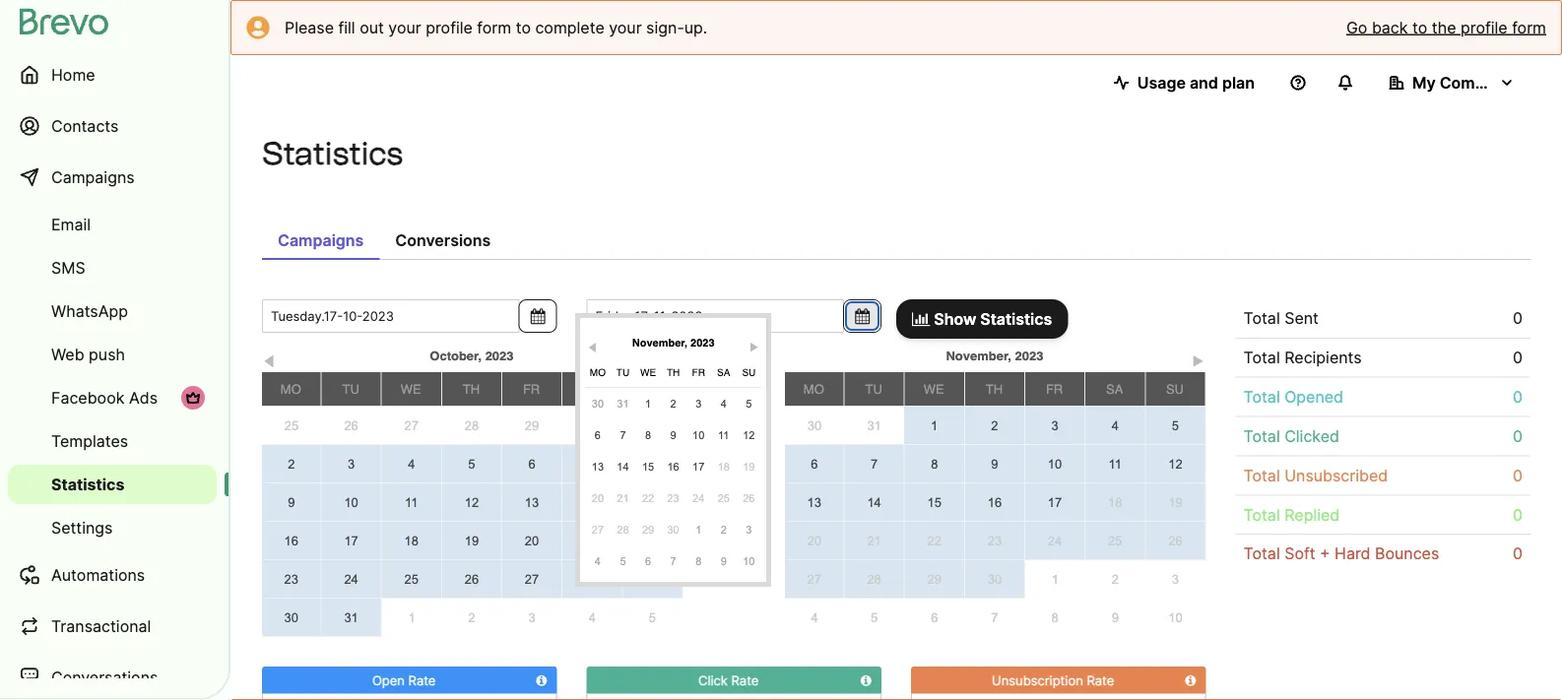 Task type: describe. For each thing, give the bounding box(es) containing it.
2 vertical spatial 16
[[284, 533, 298, 548]]

◀ for 25
[[263, 354, 276, 369]]

transactional
[[51, 617, 151, 636]]

13 link for 20 'link' related to right november, 2023 link 31 'link'
[[785, 484, 844, 521]]

sa for october, 2023 link
[[583, 382, 600, 396]]

20 for 20 'link' corresponding to 31 'link' associated with november, 2023 link to the left
[[592, 492, 604, 504]]

out
[[360, 18, 384, 37]]

◀ link for 30
[[585, 337, 600, 354]]

0 horizontal spatial 13 link
[[502, 484, 562, 521]]

24 link for 20 'link' corresponding to 31 'link' associated with november, 2023 link to the left 14 link 17 link
[[690, 485, 707, 512]]

18 for 11 link for 17 link corresponding to 14 link corresponding to 20 'link' related to right november, 2023 link 31 'link'
[[1108, 495, 1122, 510]]

0 vertical spatial campaigns link
[[8, 154, 217, 201]]

0 horizontal spatial 24
[[344, 572, 358, 587]]

sent
[[1285, 309, 1319, 328]]

push
[[89, 345, 125, 364]]

clicked
[[1285, 427, 1340, 446]]

th for november, 2023 link to the left
[[667, 367, 680, 379]]

rate for click rate
[[731, 673, 759, 688]]

23 for 16 link related to 20 'link' related to right november, 2023 link 31 'link' the 22 link '23' link
[[988, 533, 1002, 548]]

0 horizontal spatial 31 link
[[322, 599, 381, 636]]

settings
[[51, 518, 113, 537]]

the
[[1432, 18, 1456, 37]]

22 for 20 'link' related to right november, 2023 link 31 'link'
[[927, 533, 942, 548]]

16 for 20 'link' related to right november, 2023 link 31 'link''s 15 link
[[988, 495, 1002, 510]]

conversions link
[[380, 221, 507, 260]]

To text field
[[587, 299, 844, 333]]

▶ for november, 2023 link to the left's ▶ link
[[750, 343, 758, 354]]

opened
[[1285, 387, 1344, 407]]

11 for november, 2023 link to the left
[[718, 429, 729, 441]]

total clicked
[[1244, 427, 1340, 446]]

total for total opened
[[1244, 387, 1280, 407]]

0 horizontal spatial 11
[[405, 495, 418, 510]]

profile for your
[[426, 18, 473, 37]]

0 horizontal spatial 14
[[585, 495, 599, 510]]

replied
[[1285, 505, 1340, 524]]

show statistics
[[930, 309, 1052, 329]]

unsubscribed
[[1285, 466, 1388, 485]]

0 horizontal spatial 18 link
[[382, 522, 441, 559]]

conversions
[[395, 230, 491, 250]]

0 horizontal spatial 2023
[[485, 348, 514, 363]]

total for total recipients
[[1244, 348, 1280, 367]]

email
[[51, 215, 91, 234]]

sign-
[[646, 18, 684, 37]]

my company button
[[1373, 63, 1531, 102]]

sms link
[[8, 248, 217, 288]]

left___rvooi image
[[185, 390, 201, 406]]

november, for 31 'link' associated with november, 2023 link to the left
[[632, 336, 688, 349]]

0 horizontal spatial 12 link
[[442, 484, 501, 521]]

20 link for right november, 2023 link 31 'link'
[[785, 522, 844, 559]]

1 horizontal spatial november, 2023 link
[[844, 344, 1145, 367]]

0 horizontal spatial 20 link
[[502, 522, 562, 559]]

0 horizontal spatial 23
[[284, 572, 298, 587]]

form for your
[[477, 18, 511, 37]]

sa for november, 2023 link to the left
[[717, 367, 730, 379]]

0 horizontal spatial 19
[[465, 533, 479, 548]]

+
[[1320, 544, 1330, 564]]

0 for total unsubscribed
[[1513, 466, 1523, 485]]

◀ link for 25
[[262, 350, 277, 369]]

20 link for 31 'link' associated with november, 2023 link to the left
[[589, 485, 606, 512]]

click
[[698, 673, 728, 688]]

th for right november, 2023 link
[[986, 382, 1003, 396]]

2 your from the left
[[609, 18, 642, 37]]

0 for total soft + hard bounces
[[1513, 544, 1523, 564]]

From text field
[[262, 299, 520, 333]]

▶ link for november, 2023 link to the left
[[747, 337, 762, 354]]

please fill out your profile form to complete your sign-up.
[[285, 18, 707, 37]]

email link
[[8, 205, 217, 244]]

up.
[[684, 18, 707, 37]]

16 link for the 22 link associated with 20 'link' corresponding to 31 'link' associated with november, 2023 link to the left '23' link
[[665, 453, 682, 481]]

automations link
[[8, 552, 217, 599]]

th for october, 2023 link
[[463, 382, 480, 396]]

rate for open rate
[[408, 673, 436, 688]]

total recipients
[[1244, 348, 1362, 367]]

1 horizontal spatial campaigns
[[278, 230, 364, 250]]

total sent
[[1244, 309, 1319, 328]]

web push link
[[8, 335, 217, 374]]

statistics inside button
[[980, 309, 1052, 329]]

my company
[[1413, 73, 1513, 92]]

usage and plan button
[[1098, 63, 1271, 102]]

◀ for 30
[[588, 343, 598, 354]]

18 for 11 link associated with 20 'link' corresponding to 31 'link' associated with november, 2023 link to the left 14 link 17 link
[[718, 460, 730, 473]]

show
[[934, 309, 976, 329]]

november, 2023 ▶ for right november, 2023 link
[[946, 348, 1204, 369]]

17 for 31 'link' associated with november, 2023 link to the left
[[693, 460, 705, 473]]

open
[[372, 673, 405, 688]]

0 horizontal spatial november, 2023 link
[[610, 331, 736, 355]]

0 horizontal spatial 11 link
[[382, 484, 441, 521]]

14 for november, 2023 link to the left
[[617, 460, 629, 473]]

recipients
[[1285, 348, 1362, 367]]

conversations
[[51, 668, 158, 687]]

settings link
[[8, 508, 217, 548]]

whatsapp link
[[8, 292, 217, 331]]

24 link for 17 link corresponding to 14 link corresponding to 20 'link' related to right november, 2023 link 31 'link'
[[1025, 522, 1085, 559]]

31 link for november, 2023 link to the left
[[614, 390, 632, 418]]

november, for right november, 2023 link 31 'link'
[[946, 348, 1012, 363]]

1 your from the left
[[388, 18, 421, 37]]

0 horizontal spatial 21
[[585, 533, 599, 548]]

11 link for 20 'link' corresponding to 31 'link' associated with november, 2023 link to the left 14 link 17 link
[[715, 422, 732, 449]]

0 for total recipients
[[1513, 348, 1523, 367]]

ads
[[129, 388, 158, 407]]

18 link for 11 link associated with 20 'link' corresponding to 31 'link' associated with november, 2023 link to the left 14 link 17 link
[[715, 453, 732, 481]]

13 for 13 link to the left
[[525, 495, 539, 510]]

18 link for 11 link for 17 link corresponding to 14 link corresponding to 20 'link' related to right november, 2023 link 31 'link'
[[1086, 484, 1145, 521]]

21 link for 20 'link' corresponding to 31 'link' associated with november, 2023 link to the left
[[614, 485, 632, 512]]

tu for right november, 2023 link
[[865, 382, 882, 396]]

su for october, 2023 link
[[643, 382, 661, 396]]

2 vertical spatial 12
[[465, 495, 479, 510]]

and
[[1190, 73, 1218, 92]]

usage and plan
[[1137, 73, 1255, 92]]

we for october, 2023 link
[[401, 382, 421, 396]]

22 link for 20 'link' related to right november, 2023 link 31 'link'
[[905, 522, 964, 559]]

17 for right november, 2023 link 31 'link'
[[1048, 495, 1062, 510]]

go back to the profile form
[[1346, 18, 1546, 37]]

1 horizontal spatial statistics
[[262, 134, 403, 172]]

transactional link
[[8, 603, 217, 650]]

0 for total replied
[[1513, 505, 1523, 524]]

info circle image
[[861, 674, 872, 687]]

complete
[[535, 18, 605, 37]]

home
[[51, 65, 95, 84]]

0 horizontal spatial 17 link
[[322, 522, 381, 559]]

0 horizontal spatial campaigns
[[51, 167, 135, 187]]

bounces
[[1375, 544, 1439, 564]]

please
[[285, 18, 334, 37]]

0 horizontal spatial 17
[[344, 533, 358, 548]]

total opened
[[1244, 387, 1344, 407]]

company
[[1440, 73, 1513, 92]]

rate for unsubscription rate
[[1087, 673, 1114, 688]]

31 link for right november, 2023 link
[[844, 407, 904, 444]]

total for total soft + hard bounces
[[1244, 544, 1280, 564]]

total for total replied
[[1244, 505, 1280, 524]]

0 horizontal spatial 24 link
[[322, 560, 381, 598]]

21 for 20 'link' corresponding to 31 'link' associated with november, 2023 link to the left
[[617, 492, 629, 504]]

su for november, 2023 link to the left
[[742, 367, 756, 379]]

contacts link
[[8, 102, 217, 150]]

total for total unsubscribed
[[1244, 466, 1280, 485]]

november, 2023 ▶ for november, 2023 link to the left
[[632, 336, 758, 354]]

sa for right november, 2023 link
[[1106, 382, 1123, 396]]

24 for 20 'link' corresponding to 31 'link' associated with november, 2023 link to the left 14 link 17 link
[[693, 492, 705, 504]]

2 vertical spatial 23 link
[[262, 560, 321, 598]]

web push
[[51, 345, 125, 364]]

2023 for november, 2023 link to the left
[[691, 336, 715, 349]]

click rate
[[698, 673, 759, 688]]

automations
[[51, 565, 145, 585]]

fr for october, 2023 link
[[523, 382, 540, 396]]

unsubscription rate
[[992, 673, 1114, 688]]

0 for total clicked
[[1513, 427, 1523, 446]]

open rate
[[372, 673, 436, 688]]

1 horizontal spatial campaigns link
[[262, 221, 380, 260]]

16 for 15 link associated with 20 'link' corresponding to 31 'link' associated with november, 2023 link to the left
[[667, 460, 679, 473]]



Task type: locate. For each thing, give the bounding box(es) containing it.
form
[[477, 18, 511, 37], [1512, 18, 1546, 37]]

to left "complete"
[[516, 18, 531, 37]]

th down october, 2023 link
[[463, 382, 480, 396]]

2 to from the left
[[1412, 18, 1428, 37]]

usage
[[1137, 73, 1186, 92]]

1 vertical spatial 31
[[867, 418, 881, 433]]

2023 down to text box
[[691, 336, 715, 349]]

15 for 20 'link' corresponding to 31 'link' associated with november, 2023 link to the left 13 link
[[642, 460, 654, 473]]

12 link for 11 link for 17 link corresponding to 14 link corresponding to 20 'link' related to right november, 2023 link 31 'link'
[[1146, 445, 1205, 483]]

2 horizontal spatial 2023
[[1015, 348, 1044, 363]]

0 vertical spatial 17 link
[[690, 453, 707, 481]]

3 rate from the left
[[1087, 673, 1114, 688]]

0 vertical spatial statistics
[[262, 134, 403, 172]]

november,
[[632, 336, 688, 349], [946, 348, 1012, 363]]

soft
[[1285, 544, 1316, 564]]

1 horizontal spatial su
[[742, 367, 756, 379]]

total down "total clicked"
[[1244, 466, 1280, 485]]

0 horizontal spatial november,
[[632, 336, 688, 349]]

14 link
[[614, 453, 632, 481], [563, 484, 622, 521], [845, 484, 904, 521]]

3 0 from the top
[[1513, 387, 1523, 407]]

16 link for 20 'link' related to right november, 2023 link 31 'link' the 22 link '23' link
[[965, 484, 1024, 521]]

unsubscription
[[992, 673, 1083, 688]]

2 horizontal spatial 31 link
[[844, 407, 904, 444]]

we down october, 2023 link
[[401, 382, 421, 396]]

info circle image for open rate
[[536, 674, 547, 687]]

19 link for "12" link corresponding to 11 link for 17 link corresponding to 14 link corresponding to 20 'link' related to right november, 2023 link 31 'link'
[[1146, 484, 1205, 521]]

form up company
[[1512, 18, 1546, 37]]

your
[[388, 18, 421, 37], [609, 18, 642, 37]]

october, 2023
[[430, 348, 514, 363]]

2 vertical spatial 24
[[344, 572, 358, 587]]

templates link
[[8, 422, 217, 461]]

total
[[1244, 309, 1280, 328], [1244, 348, 1280, 367], [1244, 387, 1280, 407], [1244, 427, 1280, 446], [1244, 466, 1280, 485], [1244, 505, 1280, 524], [1244, 544, 1280, 564]]

info circle image
[[536, 674, 547, 687], [1185, 674, 1196, 687]]

1 vertical spatial 16 link
[[965, 484, 1024, 521]]

show statistics button
[[896, 299, 1068, 339]]

1 vertical spatial 23
[[988, 533, 1002, 548]]

fr for november, 2023 link to the left
[[692, 367, 705, 379]]

4 total from the top
[[1244, 427, 1280, 446]]

0 vertical spatial 11
[[718, 429, 729, 441]]

0 horizontal spatial your
[[388, 18, 421, 37]]

2
[[670, 397, 676, 410], [991, 418, 998, 433], [288, 456, 295, 471], [721, 524, 727, 536], [1112, 572, 1119, 587], [468, 610, 475, 625]]

31 for 31 'link' associated with november, 2023 link to the left
[[617, 397, 629, 410]]

1 horizontal spatial 19
[[743, 460, 755, 473]]

20 link
[[589, 485, 606, 512], [502, 522, 562, 559], [785, 522, 844, 559]]

23 link
[[665, 485, 682, 512], [965, 522, 1024, 559], [262, 560, 321, 598]]

1 0 from the top
[[1513, 309, 1523, 328]]

fill
[[338, 18, 355, 37]]

your right out
[[388, 18, 421, 37]]

su for right november, 2023 link
[[1166, 382, 1184, 396]]

0 vertical spatial 18 link
[[715, 453, 732, 481]]

1 horizontal spatial ◀ link
[[585, 337, 600, 354]]

31 for leftmost 31 'link'
[[344, 610, 358, 625]]

31 for right november, 2023 link 31 'link'
[[867, 418, 881, 433]]

go
[[1346, 18, 1368, 37]]

0 vertical spatial 18
[[718, 460, 730, 473]]

16
[[667, 460, 679, 473], [988, 495, 1002, 510], [284, 533, 298, 548]]

5 link
[[740, 390, 758, 418], [1146, 407, 1205, 444], [442, 445, 501, 482], [614, 548, 632, 575], [844, 599, 904, 636], [622, 599, 683, 637]]

19 for 11 link for 17 link corresponding to 14 link corresponding to 20 'link' related to right november, 2023 link 31 'link' 18 link
[[1168, 495, 1183, 510]]

2 horizontal spatial statistics
[[980, 309, 1052, 329]]

0 horizontal spatial 18
[[404, 533, 419, 548]]

1 to from the left
[[516, 18, 531, 37]]

november, 2023 link
[[610, 331, 736, 355], [844, 344, 1145, 367]]

0 vertical spatial 17
[[693, 460, 705, 473]]

mo for november, 2023 link to the left
[[590, 367, 606, 379]]

2 horizontal spatial sa
[[1106, 382, 1123, 396]]

30
[[592, 397, 604, 410], [585, 418, 599, 433], [808, 418, 822, 433], [667, 524, 679, 536], [988, 572, 1002, 587], [284, 610, 298, 625]]

6 total from the top
[[1244, 505, 1280, 524]]

1 horizontal spatial 23 link
[[665, 485, 682, 512]]

0 horizontal spatial form
[[477, 18, 511, 37]]

0 horizontal spatial 31
[[344, 610, 358, 625]]

5 0 from the top
[[1513, 466, 1523, 485]]

th down show statistics
[[986, 382, 1003, 396]]

1 horizontal spatial 13 link
[[589, 453, 606, 481]]

1 vertical spatial 19
[[1168, 495, 1183, 510]]

15
[[642, 460, 654, 473], [645, 495, 660, 510], [927, 495, 942, 510]]

1 vertical spatial 11
[[1109, 457, 1122, 471]]

1 horizontal spatial fr
[[692, 367, 705, 379]]

2 horizontal spatial 21
[[867, 533, 881, 548]]

2 horizontal spatial 31
[[867, 418, 881, 433]]

th down to text box
[[667, 367, 680, 379]]

24 for 17 link corresponding to 14 link corresponding to 20 'link' related to right november, 2023 link 31 'link'
[[1048, 533, 1062, 548]]

15 for 13 link corresponding to 20 'link' related to right november, 2023 link 31 'link'
[[927, 495, 942, 510]]

2 profile from the left
[[1461, 18, 1508, 37]]

mo
[[590, 367, 606, 379], [281, 382, 301, 396], [804, 382, 824, 396]]

1 form from the left
[[477, 18, 511, 37]]

22
[[642, 492, 654, 504], [645, 533, 660, 548], [927, 533, 942, 548]]

templates
[[51, 431, 128, 451]]

1 horizontal spatial 18
[[718, 460, 730, 473]]

10 link
[[690, 422, 707, 449], [1025, 445, 1085, 483], [322, 484, 381, 521], [740, 548, 758, 575], [1145, 599, 1206, 636]]

my
[[1413, 73, 1436, 92]]

total soft + hard bounces
[[1244, 544, 1439, 564]]

4 0 from the top
[[1513, 427, 1523, 446]]

15 link
[[640, 453, 657, 481], [623, 484, 682, 521], [905, 484, 964, 521]]

12 for november, 2023 link to the left
[[743, 429, 755, 441]]

form for the
[[1512, 18, 1546, 37]]

1 horizontal spatial 31
[[617, 397, 629, 410]]

2 vertical spatial 19 link
[[442, 522, 501, 559]]

1 horizontal spatial 21
[[617, 492, 629, 504]]

total down total sent
[[1244, 348, 1280, 367]]

4
[[721, 397, 727, 410], [1112, 418, 1119, 433], [408, 456, 415, 471], [595, 555, 601, 567], [811, 610, 818, 625], [589, 610, 596, 625]]

1 vertical spatial 18 link
[[1086, 484, 1145, 521]]

2 horizontal spatial 19 link
[[1146, 484, 1205, 521]]

november, down show statistics button
[[946, 348, 1012, 363]]

1 horizontal spatial 12
[[743, 429, 755, 441]]

22 link for 20 'link' corresponding to 31 'link' associated with november, 2023 link to the left
[[640, 485, 657, 512]]

17 link for 14 link corresponding to 20 'link' related to right november, 2023 link 31 'link'
[[1025, 484, 1085, 521]]

we for right november, 2023 link
[[924, 382, 944, 396]]

total left 'sent'
[[1244, 309, 1280, 328]]

1 horizontal spatial ▶
[[1193, 354, 1204, 369]]

12 link
[[740, 422, 758, 449], [1146, 445, 1205, 483], [442, 484, 501, 521]]

◀ link
[[585, 337, 600, 354], [262, 350, 277, 369]]

17 link
[[690, 453, 707, 481], [1025, 484, 1085, 521], [322, 522, 381, 559]]

1 horizontal spatial 13
[[592, 460, 604, 473]]

▶
[[750, 343, 758, 354], [1193, 354, 1204, 369]]

1 horizontal spatial tu
[[616, 367, 630, 379]]

14 for right november, 2023 link
[[867, 495, 881, 510]]

1 horizontal spatial your
[[609, 18, 642, 37]]

2 form from the left
[[1512, 18, 1546, 37]]

web
[[51, 345, 84, 364]]

1 horizontal spatial form
[[1512, 18, 1546, 37]]

0 horizontal spatial 19 link
[[442, 522, 501, 559]]

total for total sent
[[1244, 309, 1280, 328]]

30 link
[[589, 390, 606, 418], [562, 407, 622, 444], [785, 407, 844, 444], [665, 516, 682, 544], [965, 560, 1024, 598], [262, 599, 321, 636]]

0 horizontal spatial ▶ link
[[747, 337, 762, 354]]

1 horizontal spatial november, 2023 ▶
[[946, 348, 1204, 369]]

2 total from the top
[[1244, 348, 1280, 367]]

13 for 13 link corresponding to 20 'link' related to right november, 2023 link 31 'link'
[[807, 495, 822, 510]]

0 horizontal spatial 13
[[525, 495, 539, 510]]

form left "complete"
[[477, 18, 511, 37]]

13 link
[[589, 453, 606, 481], [502, 484, 562, 521], [785, 484, 844, 521]]

20 for 20 'link' related to right november, 2023 link 31 'link'
[[807, 533, 822, 548]]

total left clicked
[[1244, 427, 1280, 446]]

11 link for 17 link corresponding to 14 link corresponding to 20 'link' related to right november, 2023 link 31 'link'
[[1086, 445, 1145, 483]]

total left replied
[[1244, 505, 1280, 524]]

rate right open
[[408, 673, 436, 688]]

november, down to text box
[[632, 336, 688, 349]]

1 horizontal spatial 17 link
[[690, 453, 707, 481]]

13 for 20 'link' corresponding to 31 'link' associated with november, 2023 link to the left 13 link
[[592, 460, 604, 473]]

we down to text box
[[640, 367, 656, 379]]

0 horizontal spatial rate
[[408, 673, 436, 688]]

0 vertical spatial 24 link
[[690, 485, 707, 512]]

conversations link
[[8, 654, 217, 700]]

0 horizontal spatial ◀
[[263, 354, 276, 369]]

statistics link
[[8, 465, 217, 504]]

info circle image for unsubscription rate
[[1185, 674, 1196, 687]]

7 total from the top
[[1244, 544, 1280, 564]]

▶ link for right november, 2023 link
[[1191, 350, 1206, 369]]

2 horizontal spatial 16 link
[[965, 484, 1024, 521]]

26
[[344, 418, 358, 433], [743, 492, 755, 504], [1168, 533, 1183, 548], [465, 572, 479, 587]]

profile
[[426, 18, 473, 37], [1461, 18, 1508, 37]]

1 vertical spatial 17 link
[[1025, 484, 1085, 521]]

0 horizontal spatial to
[[516, 18, 531, 37]]

facebook
[[51, 388, 124, 407]]

calendar image
[[531, 308, 545, 324]]

1 link
[[640, 390, 657, 418], [622, 407, 682, 444], [904, 407, 964, 444], [690, 516, 707, 544], [1025, 561, 1085, 598], [382, 599, 442, 637]]

7 0 from the top
[[1513, 544, 1523, 564]]

fr down october, 2023 link
[[523, 382, 540, 396]]

14 link for 20 'link' related to right november, 2023 link 31 'link'
[[845, 484, 904, 521]]

11 for right november, 2023 link
[[1109, 457, 1122, 471]]

october, 2023 link
[[321, 344, 622, 367]]

0 vertical spatial 23
[[667, 492, 679, 504]]

home link
[[8, 51, 217, 99]]

facebook ads
[[51, 388, 158, 407]]

29 link
[[502, 407, 562, 444], [640, 516, 657, 544], [623, 560, 682, 598], [905, 560, 964, 598]]

27 link
[[381, 407, 442, 444], [589, 516, 606, 544], [502, 560, 562, 598], [785, 560, 844, 598]]

bar chart image
[[912, 311, 930, 327]]

mo for right november, 2023 link
[[804, 382, 824, 396]]

2 info circle image from the left
[[1185, 674, 1196, 687]]

campaigns link
[[8, 154, 217, 201], [262, 221, 380, 260]]

0 horizontal spatial 12
[[465, 495, 479, 510]]

0 horizontal spatial 16 link
[[262, 522, 321, 559]]

15 link for 20 'link' related to right november, 2023 link 31 'link'
[[905, 484, 964, 521]]

23 for the 22 link associated with 20 'link' corresponding to 31 'link' associated with november, 2023 link to the left '23' link 16 link
[[667, 492, 679, 504]]

2 horizontal spatial 12 link
[[1146, 445, 1205, 483]]

0
[[1513, 309, 1523, 328], [1513, 348, 1523, 367], [1513, 387, 1523, 407], [1513, 427, 1523, 446], [1513, 466, 1523, 485], [1513, 505, 1523, 524], [1513, 544, 1523, 564]]

21
[[617, 492, 629, 504], [585, 533, 599, 548], [867, 533, 881, 548]]

total replied
[[1244, 505, 1340, 524]]

mo for october, 2023 link
[[281, 382, 301, 396]]

1 total from the top
[[1244, 309, 1280, 328]]

calendar image
[[855, 308, 870, 324]]

campaigns
[[51, 167, 135, 187], [278, 230, 364, 250]]

total unsubscribed
[[1244, 466, 1388, 485]]

2 horizontal spatial 19
[[1168, 495, 1183, 510]]

plan
[[1222, 73, 1255, 92]]

1 horizontal spatial 20 link
[[589, 485, 606, 512]]

2 horizontal spatial 14
[[867, 495, 881, 510]]

▶ link
[[747, 337, 762, 354], [1191, 350, 1206, 369]]

19 for 18 link for 11 link associated with 20 'link' corresponding to 31 'link' associated with november, 2023 link to the left 14 link 17 link
[[743, 460, 755, 473]]

19 link for 11 link associated with 20 'link' corresponding to 31 'link' associated with november, 2023 link to the left 14 link 17 link "12" link
[[740, 453, 758, 481]]

0 vertical spatial 19 link
[[740, 453, 758, 481]]

contacts
[[51, 116, 119, 135]]

th
[[667, 367, 680, 379], [463, 382, 480, 396], [986, 382, 1003, 396]]

5
[[746, 397, 752, 410], [1172, 418, 1179, 433], [468, 456, 475, 471], [620, 555, 626, 567], [871, 610, 878, 625], [649, 610, 656, 625]]

go back to the profile form link
[[1346, 16, 1546, 39]]

2 vertical spatial 17 link
[[322, 522, 381, 559]]

6 link
[[589, 422, 606, 449], [502, 445, 562, 482], [785, 445, 844, 482], [640, 548, 657, 575], [904, 599, 965, 636]]

your left sign-
[[609, 18, 642, 37]]

rate right unsubscription
[[1087, 673, 1114, 688]]

profile right out
[[426, 18, 473, 37]]

5 total from the top
[[1244, 466, 1280, 485]]

tu for november, 2023 link to the left
[[616, 367, 630, 379]]

2 horizontal spatial 11 link
[[1086, 445, 1145, 483]]

1 horizontal spatial 24 link
[[690, 485, 707, 512]]

0 horizontal spatial campaigns link
[[8, 154, 217, 201]]

23 link for 20 'link' related to right november, 2023 link 31 'link' the 22 link
[[965, 522, 1024, 559]]

16 link
[[665, 453, 682, 481], [965, 484, 1024, 521], [262, 522, 321, 559]]

0 horizontal spatial we
[[401, 382, 421, 396]]

21 link for 20 'link' related to right november, 2023 link 31 'link'
[[845, 522, 904, 559]]

1
[[645, 397, 651, 410], [649, 418, 656, 433], [931, 418, 938, 433], [696, 524, 702, 536], [1052, 572, 1059, 587], [408, 610, 415, 625]]

1 horizontal spatial rate
[[731, 673, 759, 688]]

20
[[592, 492, 604, 504], [525, 533, 539, 548], [807, 533, 822, 548]]

total for total clicked
[[1244, 427, 1280, 446]]

facebook ads link
[[8, 378, 217, 418]]

0 vertical spatial 16 link
[[665, 453, 682, 481]]

1 horizontal spatial 16
[[667, 460, 679, 473]]

2 0 from the top
[[1513, 348, 1523, 367]]

2023 down show statistics
[[1015, 348, 1044, 363]]

2 horizontal spatial 24 link
[[1025, 522, 1085, 559]]

12 for right november, 2023 link
[[1168, 457, 1183, 471]]

whatsapp
[[51, 301, 128, 321]]

3 total from the top
[[1244, 387, 1280, 407]]

2 vertical spatial 19
[[465, 533, 479, 548]]

november, 2023 ▶ down to text box
[[632, 336, 758, 354]]

14
[[617, 460, 629, 473], [585, 495, 599, 510], [867, 495, 881, 510]]

tu for october, 2023 link
[[342, 382, 359, 396]]

0 horizontal spatial su
[[643, 382, 661, 396]]

to left the
[[1412, 18, 1428, 37]]

hard
[[1335, 544, 1371, 564]]

0 horizontal spatial 23 link
[[262, 560, 321, 598]]

2 horizontal spatial 16
[[988, 495, 1002, 510]]

14 link for 20 'link' corresponding to 31 'link' associated with november, 2023 link to the left
[[614, 453, 632, 481]]

10
[[693, 429, 705, 441], [1048, 457, 1062, 471], [344, 495, 358, 510], [743, 555, 755, 567], [1168, 610, 1183, 625]]

12
[[743, 429, 755, 441], [1168, 457, 1183, 471], [465, 495, 479, 510]]

1 horizontal spatial 31 link
[[614, 390, 632, 418]]

we for november, 2023 link to the left
[[640, 367, 656, 379]]

18
[[718, 460, 730, 473], [1108, 495, 1122, 510], [404, 533, 419, 548]]

1 vertical spatial 17
[[1048, 495, 1062, 510]]

2 vertical spatial 18 link
[[382, 522, 441, 559]]

1 horizontal spatial 17
[[693, 460, 705, 473]]

6 0 from the top
[[1513, 505, 1523, 524]]

profile right the
[[1461, 18, 1508, 37]]

0 vertical spatial 23 link
[[665, 485, 682, 512]]

2 rate from the left
[[731, 673, 759, 688]]

25 link
[[262, 407, 321, 444], [715, 485, 732, 512], [1086, 522, 1145, 559], [382, 560, 441, 598]]

21 for 20 'link' related to right november, 2023 link 31 'link'
[[867, 533, 881, 548]]

1 rate from the left
[[408, 673, 436, 688]]

we down bar chart image
[[924, 382, 944, 396]]

0 horizontal spatial statistics
[[51, 475, 125, 494]]

2 horizontal spatial 18
[[1108, 495, 1122, 510]]

1 info circle image from the left
[[536, 674, 547, 687]]

▶ for ▶ link associated with right november, 2023 link
[[1193, 354, 1204, 369]]

2023 for right november, 2023 link
[[1015, 348, 1044, 363]]

17 link for 20 'link' corresponding to 31 'link' associated with november, 2023 link to the left 14 link
[[690, 453, 707, 481]]

rate right click
[[731, 673, 759, 688]]

fr down to text box
[[692, 367, 705, 379]]

13 link for 20 'link' corresponding to 31 'link' associated with november, 2023 link to the left
[[589, 453, 606, 481]]

0 vertical spatial campaigns
[[51, 167, 135, 187]]

1 horizontal spatial th
[[667, 367, 680, 379]]

29
[[525, 418, 539, 433], [642, 524, 654, 536], [645, 572, 660, 587], [927, 572, 942, 587]]

2 vertical spatial statistics
[[51, 475, 125, 494]]

12 link for 11 link associated with 20 'link' corresponding to 31 'link' associated with november, 2023 link to the left 14 link 17 link
[[740, 422, 758, 449]]

sms
[[51, 258, 85, 277]]

25
[[284, 418, 299, 433], [718, 492, 730, 504], [1108, 533, 1122, 548], [404, 572, 419, 587]]

20 for the leftmost 20 'link'
[[525, 533, 539, 548]]

fr down show statistics
[[1046, 382, 1063, 396]]

2 link
[[665, 390, 682, 418], [965, 407, 1024, 444], [262, 445, 321, 482], [715, 516, 732, 544], [1085, 561, 1145, 598], [442, 599, 502, 637]]

statistics
[[262, 134, 403, 172], [980, 309, 1052, 329], [51, 475, 125, 494]]

total up "total clicked"
[[1244, 387, 1280, 407]]

1 horizontal spatial we
[[640, 367, 656, 379]]

22 for 20 'link' corresponding to 31 'link' associated with november, 2023 link to the left
[[642, 492, 654, 504]]

total left soft
[[1244, 544, 1280, 564]]

◀
[[588, 343, 598, 354], [263, 354, 276, 369]]

october,
[[430, 348, 482, 363]]

0 horizontal spatial profile
[[426, 18, 473, 37]]

1 vertical spatial campaigns link
[[262, 221, 380, 260]]

1 horizontal spatial 16 link
[[665, 453, 682, 481]]

23 link for the 22 link associated with 20 'link' corresponding to 31 'link' associated with november, 2023 link to the left
[[665, 485, 682, 512]]

2023 right october,
[[485, 348, 514, 363]]

2 horizontal spatial 18 link
[[1086, 484, 1145, 521]]

0 horizontal spatial tu
[[342, 382, 359, 396]]

15 link for 20 'link' corresponding to 31 'link' associated with november, 2023 link to the left
[[640, 453, 657, 481]]

fr for right november, 2023 link
[[1046, 382, 1063, 396]]

november, 2023 ▶ down show statistics
[[946, 348, 1204, 369]]

0 for total opened
[[1513, 387, 1523, 407]]

1 profile from the left
[[426, 18, 473, 37]]

19 link
[[740, 453, 758, 481], [1146, 484, 1205, 521], [442, 522, 501, 559]]

back
[[1372, 18, 1408, 37]]

0 for total sent
[[1513, 309, 1523, 328]]



Task type: vqa. For each thing, say whether or not it's contained in the screenshot.


